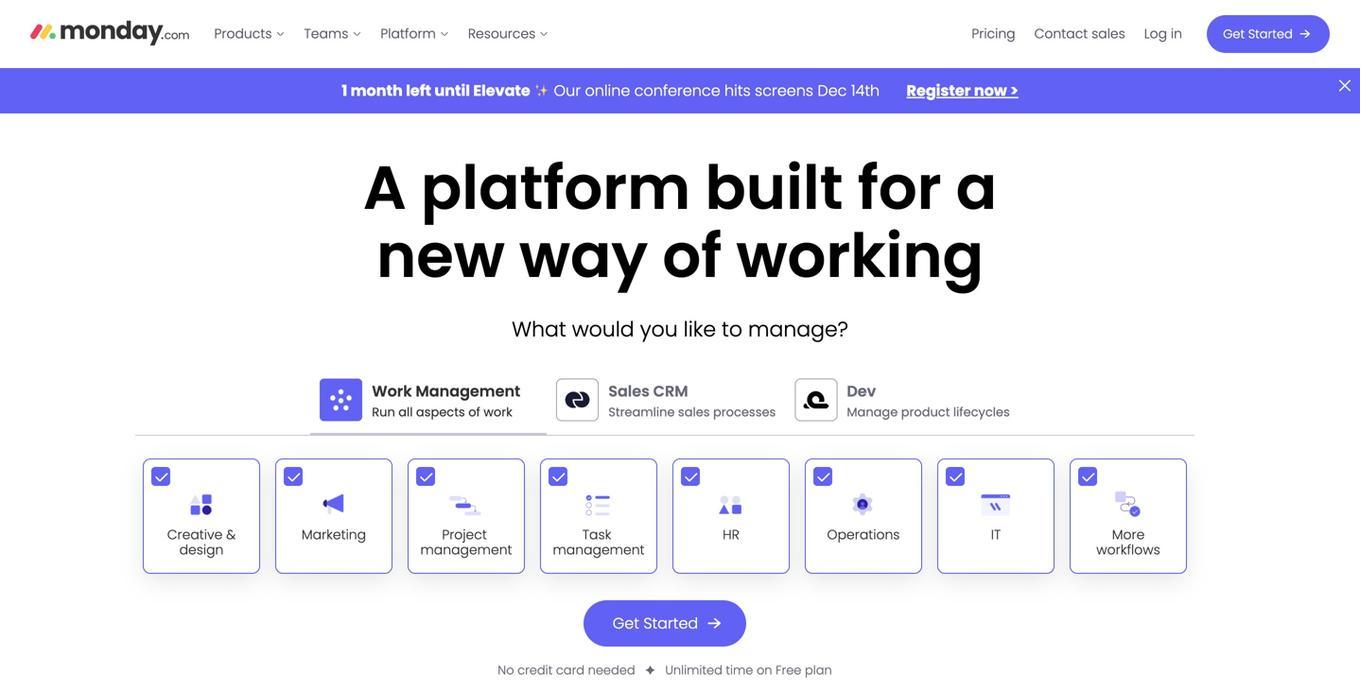 Task type: locate. For each thing, give the bounding box(es) containing it.
2 management from the left
[[553, 541, 645, 559]]

left
[[406, 80, 431, 101]]

started right in
[[1248, 26, 1293, 43]]

credit
[[518, 662, 553, 679]]

0 vertical spatial get started
[[1223, 26, 1293, 43]]

contact
[[1035, 25, 1088, 43]]

sales inside button
[[1092, 25, 1125, 43]]

HR checkbox
[[673, 459, 790, 574]]

0 vertical spatial get started button
[[1207, 15, 1330, 53]]

new way of working
[[376, 214, 984, 299]]

1 horizontal spatial sales
[[1092, 25, 1125, 43]]

1 vertical spatial get
[[613, 613, 639, 634]]

marketing image
[[315, 486, 353, 524]]

month
[[351, 80, 403, 101]]

group
[[135, 451, 1195, 582]]

Marketing checkbox
[[275, 459, 393, 574]]

1 horizontal spatial list
[[962, 0, 1192, 68]]

of
[[662, 214, 722, 299], [468, 404, 480, 421]]

hr
[[723, 526, 740, 544]]

dev
[[847, 381, 876, 402]]

register
[[907, 80, 971, 101]]

what
[[512, 315, 566, 344]]

0 vertical spatial get
[[1223, 26, 1245, 43]]

1 horizontal spatial management
[[553, 541, 645, 559]]

platform
[[421, 146, 691, 230]]

dev color image
[[795, 379, 837, 421]]

get started button up no credit card needed   ✦    unlimited time on free plan
[[583, 601, 747, 647]]

list
[[205, 0, 558, 68], [962, 0, 1192, 68]]

needed
[[588, 662, 635, 679]]

management
[[420, 541, 512, 559], [553, 541, 645, 559]]

management down task icon
[[553, 541, 645, 559]]

get started right in
[[1223, 26, 1293, 43]]

log
[[1144, 25, 1167, 43]]

>
[[1010, 80, 1019, 101]]

get inside main element
[[1223, 26, 1245, 43]]

1 horizontal spatial started
[[1248, 26, 1293, 43]]

products link
[[205, 19, 295, 49]]

started inside main element
[[1248, 26, 1293, 43]]

get started button right in
[[1207, 15, 1330, 53]]

14th
[[851, 80, 880, 101]]

1 vertical spatial started
[[644, 613, 698, 634]]

manage?
[[748, 315, 848, 344]]

of up like at the right top of page
[[662, 214, 722, 299]]

register now >
[[907, 80, 1019, 101]]

get right in
[[1223, 26, 1245, 43]]

0 horizontal spatial list
[[205, 0, 558, 68]]

would
[[572, 315, 634, 344]]

it
[[991, 526, 1001, 544]]

1 horizontal spatial get
[[1223, 26, 1245, 43]]

resources link
[[459, 19, 558, 49]]

sales down crm
[[678, 404, 710, 421]]

1 list from the left
[[205, 0, 558, 68]]

1 vertical spatial get started
[[613, 613, 698, 634]]

main element
[[205, 0, 1330, 68]]

task image
[[580, 486, 618, 524]]

sales right the contact
[[1092, 25, 1125, 43]]

crm dark image
[[556, 379, 599, 421]]

0 horizontal spatial get started button
[[583, 601, 747, 647]]

get
[[1223, 26, 1245, 43], [613, 613, 639, 634]]

task management
[[553, 526, 645, 559]]

0 horizontal spatial get
[[613, 613, 639, 634]]

wm color image
[[320, 379, 363, 421]]

started
[[1248, 26, 1293, 43], [644, 613, 698, 634]]

lifecycles
[[953, 404, 1010, 421]]

manage
[[847, 404, 898, 421]]

log in
[[1144, 25, 1182, 43]]

1 vertical spatial get started button
[[583, 601, 747, 647]]

a platform built for a
[[363, 146, 997, 230]]

in
[[1171, 25, 1182, 43]]

platform link
[[371, 19, 459, 49]]

dec
[[818, 80, 847, 101]]

2 list from the left
[[962, 0, 1192, 68]]

built
[[705, 146, 843, 230]]

0 horizontal spatial of
[[468, 404, 480, 421]]

work
[[484, 404, 513, 421]]

1 vertical spatial sales
[[678, 404, 710, 421]]

1 horizontal spatial get started button
[[1207, 15, 1330, 53]]

1 month left until elevate ✨ our online conference hits screens dec 14th
[[342, 80, 884, 101]]

task
[[583, 526, 611, 544]]

marketing
[[302, 526, 366, 544]]

products
[[214, 25, 272, 43]]

0 vertical spatial started
[[1248, 26, 1293, 43]]

0 horizontal spatial management
[[420, 541, 512, 559]]

get started
[[1223, 26, 1293, 43], [613, 613, 698, 634]]

✨
[[535, 80, 550, 101]]

list containing products
[[205, 0, 558, 68]]

sales
[[608, 381, 650, 402]]

no
[[498, 662, 514, 679]]

more image
[[1109, 486, 1148, 524]]

resources
[[468, 25, 536, 43]]

started up no credit card needed   ✦    unlimited time on free plan
[[644, 613, 698, 634]]

1 horizontal spatial of
[[662, 214, 722, 299]]

get started up ✦
[[613, 613, 698, 634]]

1 vertical spatial of
[[468, 404, 480, 421]]

✦
[[645, 662, 655, 679]]

register now > link
[[907, 80, 1019, 101]]

1 horizontal spatial get started
[[1223, 26, 1293, 43]]

0 horizontal spatial sales
[[678, 404, 710, 421]]

aspects
[[416, 404, 465, 421]]

management
[[416, 381, 521, 402]]

on
[[757, 662, 772, 679]]

0 vertical spatial sales
[[1092, 25, 1125, 43]]

of down management
[[468, 404, 480, 421]]

creative design image
[[182, 486, 221, 524]]

our
[[554, 80, 581, 101]]

project management
[[420, 526, 512, 559]]

workflows
[[1097, 541, 1160, 559]]

dev manage product lifecycles
[[847, 381, 1010, 421]]

management down project management image
[[420, 541, 512, 559]]

1 management from the left
[[420, 541, 512, 559]]

a
[[363, 146, 406, 230]]

get up 'needed'
[[613, 613, 639, 634]]



Task type: vqa. For each thing, say whether or not it's contained in the screenshot.
No credit card needed   ✦    Unlimited time on Free plan
yes



Task type: describe. For each thing, give the bounding box(es) containing it.
hr image
[[713, 486, 750, 524]]

dev dark image
[[795, 379, 837, 421]]

get started button inside main element
[[1207, 15, 1330, 53]]

of inside work management run all aspects of work
[[468, 404, 480, 421]]

Creative & design checkbox
[[143, 459, 260, 574]]

management for project
[[420, 541, 512, 559]]

card
[[556, 662, 585, 679]]

Operations checkbox
[[805, 459, 922, 574]]

monday.com logo image
[[30, 12, 190, 52]]

processes
[[713, 404, 776, 421]]

work management run all aspects of work
[[372, 381, 521, 421]]

creative & design
[[167, 526, 236, 559]]

for
[[858, 146, 942, 230]]

it image
[[977, 486, 1015, 524]]

more
[[1112, 526, 1145, 544]]

sales inside sales crm streamline sales processes
[[678, 404, 710, 421]]

design
[[179, 541, 224, 559]]

creative
[[167, 526, 223, 544]]

online
[[585, 80, 630, 101]]

work
[[372, 381, 412, 402]]

working
[[736, 214, 984, 299]]

wm dark image
[[320, 379, 363, 421]]

operations
[[827, 526, 900, 544]]

pricing
[[972, 25, 1016, 43]]

like
[[684, 315, 716, 344]]

way
[[519, 214, 648, 299]]

no credit card needed   ✦    unlimited time on free plan
[[498, 662, 832, 679]]

a
[[956, 146, 997, 230]]

new
[[376, 214, 505, 299]]

unlimited
[[665, 662, 723, 679]]

list containing pricing
[[962, 0, 1192, 68]]

now
[[974, 80, 1007, 101]]

Task management checkbox
[[540, 459, 657, 574]]

time
[[726, 662, 753, 679]]

group containing creative & design
[[135, 451, 1195, 582]]

streamline
[[608, 404, 675, 421]]

all
[[398, 404, 413, 421]]

ops image
[[845, 486, 883, 524]]

IT checkbox
[[937, 459, 1055, 574]]

platform
[[381, 25, 436, 43]]

sales crm streamline sales processes
[[608, 381, 776, 421]]

contact sales button
[[1025, 19, 1135, 49]]

until
[[435, 80, 470, 101]]

screens
[[755, 80, 814, 101]]

teams
[[304, 25, 348, 43]]

crm color image
[[556, 379, 599, 421]]

you
[[640, 315, 678, 344]]

0 horizontal spatial get started
[[613, 613, 698, 634]]

pricing link
[[962, 19, 1025, 49]]

log in link
[[1135, 19, 1192, 49]]

hits
[[725, 80, 751, 101]]

0 horizontal spatial started
[[644, 613, 698, 634]]

&
[[226, 526, 236, 544]]

elevate
[[473, 80, 530, 101]]

More workflows checkbox
[[1070, 459, 1187, 574]]

teams link
[[295, 19, 371, 49]]

project management image
[[447, 486, 486, 524]]

more workflows
[[1097, 526, 1160, 559]]

what would you like to manage?
[[512, 315, 848, 344]]

free
[[776, 662, 802, 679]]

plan
[[805, 662, 832, 679]]

management for task
[[553, 541, 645, 559]]

0 vertical spatial of
[[662, 214, 722, 299]]

conference
[[634, 80, 720, 101]]

contact sales
[[1035, 25, 1125, 43]]

to
[[722, 315, 743, 344]]

crm
[[653, 381, 688, 402]]

run
[[372, 404, 395, 421]]

product
[[901, 404, 950, 421]]

project
[[442, 526, 487, 544]]

1
[[342, 80, 347, 101]]

get started inside main element
[[1223, 26, 1293, 43]]

Project management checkbox
[[408, 459, 525, 574]]



